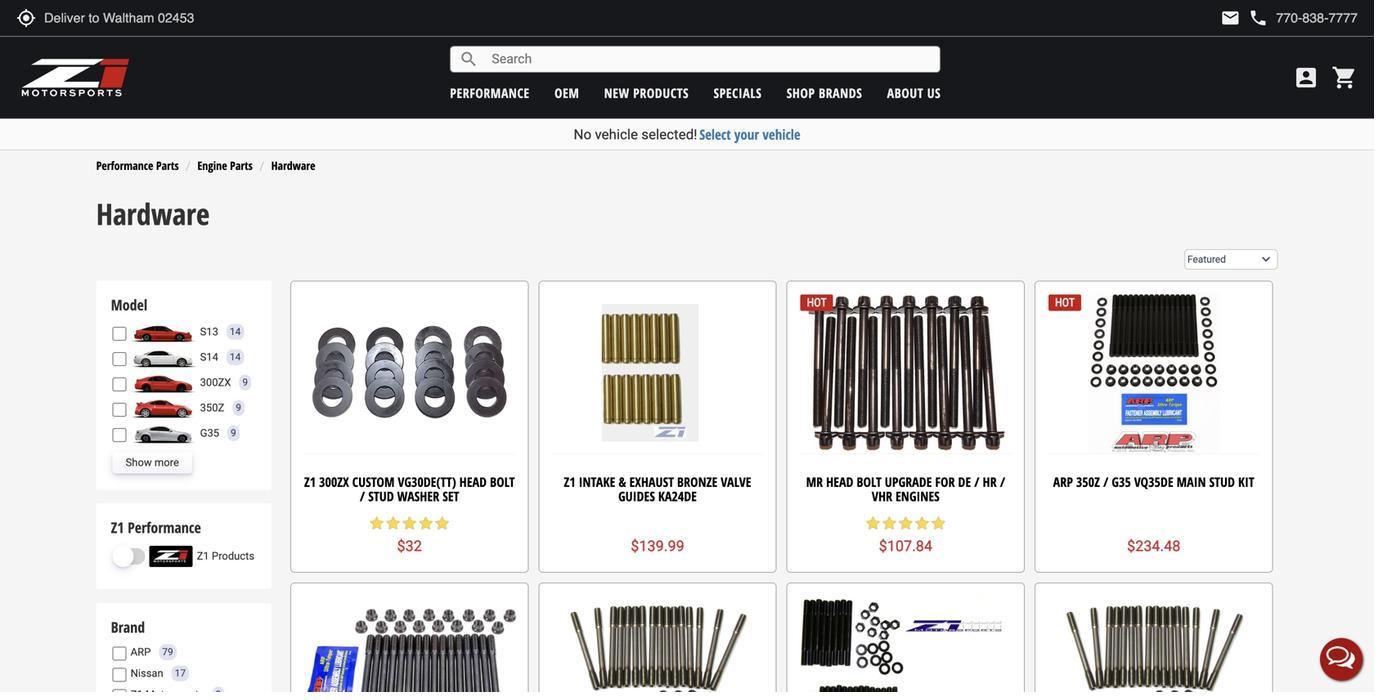 Task type: vqa. For each thing, say whether or not it's contained in the screenshot.
PARTS
yes



Task type: describe. For each thing, give the bounding box(es) containing it.
main
[[1177, 474, 1206, 491]]

oem link
[[555, 84, 579, 102]]

show more
[[126, 457, 179, 469]]

engine
[[197, 158, 227, 173]]

8 star from the left
[[898, 516, 914, 532]]

about us
[[887, 84, 941, 102]]

your
[[734, 125, 759, 144]]

for
[[935, 474, 955, 491]]

300zx inside z1 300zx custom vg30de(tt) head bolt / stud washer set
[[319, 474, 349, 491]]

search
[[459, 49, 479, 69]]

mail
[[1221, 8, 1240, 28]]

1 vertical spatial hardware
[[96, 194, 210, 234]]

bolt inside z1 300zx custom vg30de(tt) head bolt / stud washer set
[[490, 474, 515, 491]]

9 for 300zx
[[242, 377, 248, 389]]

$32
[[397, 538, 422, 555]]

my_location
[[16, 8, 36, 28]]

z1 for z1 products
[[197, 551, 209, 563]]

0 horizontal spatial 300zx
[[200, 377, 231, 389]]

9 for g35
[[231, 428, 236, 439]]

0 vertical spatial performance
[[96, 158, 153, 173]]

3 star from the left
[[401, 516, 418, 532]]

valve
[[721, 474, 751, 491]]

brand
[[111, 618, 145, 638]]

performance
[[450, 84, 530, 102]]

$234.48
[[1127, 538, 1181, 555]]

new
[[604, 84, 630, 102]]

guides
[[618, 488, 655, 506]]

z1 300zx custom vg30de(tt) head bolt / stud washer set
[[304, 474, 515, 506]]

products
[[633, 84, 689, 102]]

mr
[[806, 474, 823, 491]]

hr
[[983, 474, 997, 491]]

0 vertical spatial g35
[[200, 427, 219, 440]]

shop brands
[[787, 84, 862, 102]]

z1 products
[[197, 551, 254, 563]]

$139.99
[[631, 538, 684, 555]]

z1 motorsports logo image
[[20, 57, 130, 98]]

arp for arp
[[131, 647, 151, 659]]

shopping_cart link
[[1328, 65, 1358, 91]]

head inside z1 300zx custom vg30de(tt) head bolt / stud washer set
[[459, 474, 487, 491]]

star star star star star $32
[[369, 516, 450, 555]]

1 vertical spatial 350z
[[1076, 474, 1100, 491]]

upgrade
[[885, 474, 932, 491]]

arp for arp 350z / g35 vq35de main stud kit
[[1053, 474, 1073, 491]]

ka24de
[[658, 488, 697, 506]]

vhr
[[872, 488, 893, 506]]

bronze
[[677, 474, 718, 491]]

parts for engine parts
[[230, 158, 253, 173]]

s13
[[200, 326, 218, 338]]

performance parts link
[[96, 158, 179, 173]]

engines
[[896, 488, 940, 506]]

phone link
[[1249, 8, 1358, 28]]

1 horizontal spatial stud
[[1209, 474, 1235, 491]]

1 star from the left
[[369, 516, 385, 532]]

1 horizontal spatial hardware
[[271, 158, 315, 173]]

performance parts
[[96, 158, 179, 173]]

oem
[[555, 84, 579, 102]]

selected!
[[642, 126, 697, 143]]

nissan
[[131, 668, 163, 680]]

14 for s13
[[230, 327, 241, 338]]

1 vertical spatial g35
[[1112, 474, 1131, 491]]

washer
[[397, 488, 439, 506]]

engine parts link
[[197, 158, 253, 173]]

specials
[[714, 84, 762, 102]]

Search search field
[[479, 47, 940, 72]]

/ right hr
[[1000, 474, 1005, 491]]

new products
[[604, 84, 689, 102]]

star star star star star $107.84
[[865, 516, 947, 555]]

select your vehicle link
[[699, 125, 801, 144]]

exhaust
[[629, 474, 674, 491]]

shop brands link
[[787, 84, 862, 102]]

9 star from the left
[[914, 516, 930, 532]]

kit
[[1238, 474, 1255, 491]]

new products link
[[604, 84, 689, 102]]

17
[[175, 668, 186, 680]]

us
[[927, 84, 941, 102]]



Task type: locate. For each thing, give the bounding box(es) containing it.
2 parts from the left
[[230, 158, 253, 173]]

about us link
[[887, 84, 941, 102]]

/ right de
[[974, 474, 980, 491]]

$107.84
[[879, 538, 933, 555]]

0 vertical spatial hardware
[[271, 158, 315, 173]]

1 horizontal spatial vehicle
[[763, 125, 801, 144]]

shopping_cart
[[1332, 65, 1358, 91]]

300zx left custom
[[319, 474, 349, 491]]

0 vertical spatial 350z
[[200, 402, 224, 414]]

5 star from the left
[[434, 516, 450, 532]]

parts right the engine
[[230, 158, 253, 173]]

0 horizontal spatial bolt
[[490, 474, 515, 491]]

account_box
[[1293, 65, 1319, 91]]

6 star from the left
[[865, 516, 881, 532]]

1 bolt from the left
[[490, 474, 515, 491]]

z1 intake & exhaust bronze valve guides ka24de
[[564, 474, 751, 506]]

nissan 350z z33 2003 2004 2005 2006 2007 2008 2009 vq35de 3.5l revup rev up vq35hr nismo z1 motorsports image
[[131, 398, 196, 419]]

stud left kit
[[1209, 474, 1235, 491]]

select
[[699, 125, 731, 144]]

14 right s13
[[230, 327, 241, 338]]

0 horizontal spatial 350z
[[200, 402, 224, 414]]

10 star from the left
[[930, 516, 947, 532]]

2 star from the left
[[385, 516, 401, 532]]

z1
[[304, 474, 316, 491], [564, 474, 576, 491], [111, 518, 124, 538], [197, 551, 209, 563]]

mr head bolt upgrade for de / hr / vhr engines
[[806, 474, 1005, 506]]

hardware link
[[271, 158, 315, 173]]

g35 left 'vq35de'
[[1112, 474, 1131, 491]]

None checkbox
[[113, 352, 126, 366], [113, 403, 126, 417], [113, 648, 126, 662], [113, 352, 126, 366], [113, 403, 126, 417], [113, 648, 126, 662]]

/ left the washer
[[360, 488, 365, 506]]

1 horizontal spatial 350z
[[1076, 474, 1100, 491]]

z1 left the intake
[[564, 474, 576, 491]]

79
[[162, 647, 173, 659]]

14
[[230, 327, 241, 338], [230, 352, 241, 363]]

2 vertical spatial 9
[[231, 428, 236, 439]]

brands
[[819, 84, 862, 102]]

1 horizontal spatial bolt
[[857, 474, 882, 491]]

1 vertical spatial 9
[[236, 403, 241, 414]]

head right mr
[[826, 474, 854, 491]]

nissan 300zx z32 1990 1991 1992 1993 1994 1995 1996 vg30dett vg30de twin turbo non turbo z1 motorsports image
[[131, 372, 196, 394]]

mail link
[[1221, 8, 1240, 28]]

7 star from the left
[[881, 516, 898, 532]]

z1 for z1 300zx custom vg30de(tt) head bolt / stud washer set
[[304, 474, 316, 491]]

model
[[111, 295, 147, 315]]

9
[[242, 377, 248, 389], [236, 403, 241, 414], [231, 428, 236, 439]]

z1 left products
[[197, 551, 209, 563]]

stud left the washer
[[368, 488, 394, 506]]

phone
[[1249, 8, 1268, 28]]

1 vertical spatial arp
[[131, 647, 151, 659]]

1 head from the left
[[459, 474, 487, 491]]

None checkbox
[[113, 327, 126, 341], [113, 378, 126, 392], [113, 428, 126, 442], [113, 669, 126, 683], [113, 690, 126, 693], [113, 327, 126, 341], [113, 378, 126, 392], [113, 428, 126, 442], [113, 669, 126, 683], [113, 690, 126, 693]]

intake
[[579, 474, 615, 491]]

show more button
[[113, 453, 192, 474]]

1 horizontal spatial parts
[[230, 158, 253, 173]]

bolt
[[490, 474, 515, 491], [857, 474, 882, 491]]

no vehicle selected! select your vehicle
[[574, 125, 801, 144]]

about
[[887, 84, 924, 102]]

1 horizontal spatial head
[[826, 474, 854, 491]]

performance link
[[450, 84, 530, 102]]

1 vertical spatial performance
[[128, 518, 201, 538]]

g35
[[200, 427, 219, 440], [1112, 474, 1131, 491]]

z1 inside the "z1 intake & exhaust bronze valve guides ka24de"
[[564, 474, 576, 491]]

hardware
[[271, 158, 315, 173], [96, 194, 210, 234]]

14 right 's14'
[[230, 352, 241, 363]]

head
[[459, 474, 487, 491], [826, 474, 854, 491]]

z1 inside z1 300zx custom vg30de(tt) head bolt / stud washer set
[[304, 474, 316, 491]]

2 14 from the top
[[230, 352, 241, 363]]

performance
[[96, 158, 153, 173], [128, 518, 201, 538]]

vq35de
[[1134, 474, 1174, 491]]

parts
[[156, 158, 179, 173], [230, 158, 253, 173]]

star
[[369, 516, 385, 532], [385, 516, 401, 532], [401, 516, 418, 532], [418, 516, 434, 532], [434, 516, 450, 532], [865, 516, 881, 532], [881, 516, 898, 532], [898, 516, 914, 532], [914, 516, 930, 532], [930, 516, 947, 532]]

300zx
[[200, 377, 231, 389], [319, 474, 349, 491]]

mail phone
[[1221, 8, 1268, 28]]

arp
[[1053, 474, 1073, 491], [131, 647, 151, 659]]

show
[[126, 457, 152, 469]]

0 vertical spatial 14
[[230, 327, 241, 338]]

arp right hr
[[1053, 474, 1073, 491]]

nissan 240sx silvia zenki kouki s14 1995 1996 1997 1998 1999 ka24de ka24det sr20det rb26dett z1 motorsports image
[[131, 347, 196, 368]]

z1 for z1 intake & exhaust bronze valve guides ka24de
[[564, 474, 576, 491]]

bolt inside mr head bolt upgrade for de / hr / vhr engines
[[857, 474, 882, 491]]

1 horizontal spatial g35
[[1112, 474, 1131, 491]]

bolt right set
[[490, 474, 515, 491]]

14 for s14
[[230, 352, 241, 363]]

300zx down 's14'
[[200, 377, 231, 389]]

products
[[212, 551, 254, 563]]

0 horizontal spatial hardware
[[96, 194, 210, 234]]

infiniti g35 coupe sedan v35 v36 skyline 2003 2004 2005 2006 2007 2008 3.5l vq35de revup rev up vq35hr z1 motorsports image
[[131, 423, 196, 444]]

9 for 350z
[[236, 403, 241, 414]]

nissan 240sx silvia zenki kouki s13 rps13 180sx 1989 1990 1991 1992 1993 1994 ka24e ka24de ka24det sr20det rb26dett z1 motorsports image
[[131, 322, 196, 343]]

head right set
[[459, 474, 487, 491]]

hardware right "engine parts"
[[271, 158, 315, 173]]

2 bolt from the left
[[857, 474, 882, 491]]

set
[[443, 488, 459, 506]]

1 horizontal spatial arp
[[1053, 474, 1073, 491]]

arp up nissan
[[131, 647, 151, 659]]

z1 performance
[[111, 518, 201, 538]]

/ inside z1 300zx custom vg30de(tt) head bolt / stud washer set
[[360, 488, 365, 506]]

0 vertical spatial 9
[[242, 377, 248, 389]]

hardware down performance parts link
[[96, 194, 210, 234]]

vehicle right your
[[763, 125, 801, 144]]

stud
[[1209, 474, 1235, 491], [368, 488, 394, 506]]

shop
[[787, 84, 815, 102]]

more
[[155, 457, 179, 469]]

350z right nissan 350z z33 2003 2004 2005 2006 2007 2008 2009 vq35de 3.5l revup rev up vq35hr nismo z1 motorsports image
[[200, 402, 224, 414]]

g35 right infiniti g35 coupe sedan v35 v36 skyline 2003 2004 2005 2006 2007 2008 3.5l vq35de revup rev up vq35hr z1 motorsports image
[[200, 427, 219, 440]]

2 head from the left
[[826, 474, 854, 491]]

4 star from the left
[[418, 516, 434, 532]]

0 horizontal spatial vehicle
[[595, 126, 638, 143]]

parts left the engine
[[156, 158, 179, 173]]

0 horizontal spatial arp
[[131, 647, 151, 659]]

specials link
[[714, 84, 762, 102]]

/
[[974, 474, 980, 491], [1000, 474, 1005, 491], [1103, 474, 1109, 491], [360, 488, 365, 506]]

350z left 'vq35de'
[[1076, 474, 1100, 491]]

de
[[958, 474, 971, 491]]

custom
[[352, 474, 395, 491]]

z1 for z1 performance
[[111, 518, 124, 538]]

0 horizontal spatial head
[[459, 474, 487, 491]]

1 vertical spatial 14
[[230, 352, 241, 363]]

vg30de(tt)
[[398, 474, 456, 491]]

no
[[574, 126, 592, 143]]

z1 left custom
[[304, 474, 316, 491]]

/ left 'vq35de'
[[1103, 474, 1109, 491]]

arp 350z / g35 vq35de main stud kit
[[1053, 474, 1255, 491]]

bolt left upgrade
[[857, 474, 882, 491]]

350z
[[200, 402, 224, 414], [1076, 474, 1100, 491]]

s14
[[200, 351, 218, 364]]

parts for performance parts
[[156, 158, 179, 173]]

head inside mr head bolt upgrade for de / hr / vhr engines
[[826, 474, 854, 491]]

stud inside z1 300zx custom vg30de(tt) head bolt / stud washer set
[[368, 488, 394, 506]]

0 vertical spatial 300zx
[[200, 377, 231, 389]]

vehicle
[[763, 125, 801, 144], [595, 126, 638, 143]]

z1 down show more button
[[111, 518, 124, 538]]

vehicle right no
[[595, 126, 638, 143]]

account_box link
[[1289, 65, 1324, 91]]

1 horizontal spatial 300zx
[[319, 474, 349, 491]]

1 14 from the top
[[230, 327, 241, 338]]

0 vertical spatial arp
[[1053, 474, 1073, 491]]

1 parts from the left
[[156, 158, 179, 173]]

0 horizontal spatial g35
[[200, 427, 219, 440]]

1 vertical spatial 300zx
[[319, 474, 349, 491]]

vehicle inside the no vehicle selected! select your vehicle
[[595, 126, 638, 143]]

0 horizontal spatial stud
[[368, 488, 394, 506]]

0 horizontal spatial parts
[[156, 158, 179, 173]]

engine parts
[[197, 158, 253, 173]]

&
[[619, 474, 626, 491]]



